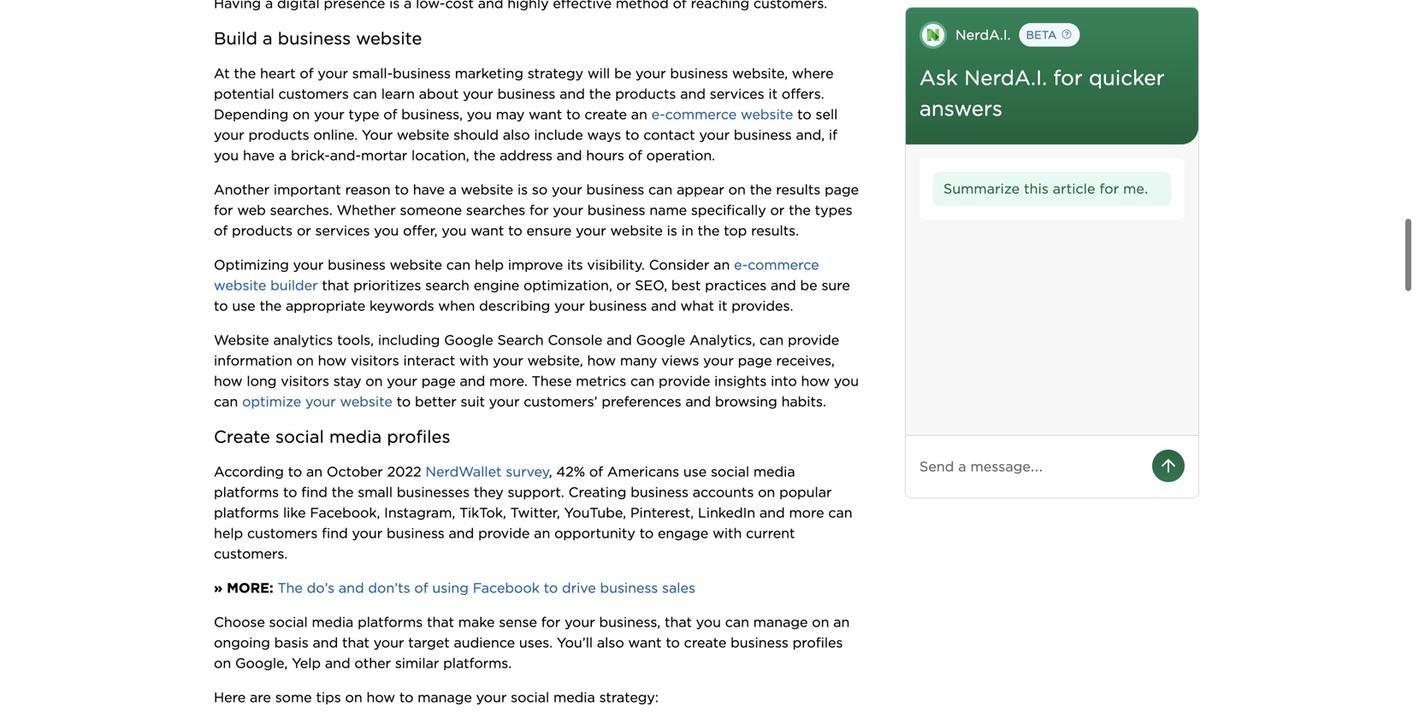 Task type: vqa. For each thing, say whether or not it's contained in the screenshot.
with to the bottom
yes



Task type: locate. For each thing, give the bounding box(es) containing it.
on
[[293, 106, 310, 123], [729, 181, 746, 198], [297, 352, 314, 369], [366, 373, 383, 390], [758, 484, 776, 501], [812, 614, 830, 631], [214, 655, 231, 672], [345, 690, 363, 706]]

tools,
[[337, 332, 374, 349]]

ask
[[920, 65, 958, 90]]

2 vertical spatial want
[[629, 635, 662, 652]]

be for sure
[[801, 277, 818, 294]]

can inside another important reason to have a website is so your business can appear on the results page for web searches. whether someone searches for your business name specifically or the types of products or services you offer, you want to ensure your website is in the top results.
[[649, 181, 673, 198]]

hours
[[586, 147, 625, 164]]

0 vertical spatial find
[[301, 484, 328, 501]]

find up the like
[[301, 484, 328, 501]]

0 vertical spatial provide
[[788, 332, 840, 349]]

0 horizontal spatial create
[[585, 106, 627, 123]]

0 vertical spatial also
[[503, 127, 530, 143]]

how down receives,
[[801, 373, 830, 390]]

0 horizontal spatial a
[[263, 28, 273, 49]]

1 vertical spatial or
[[297, 222, 311, 239]]

can inside , 42% of americans use social media platforms to find the small businesses they support. creating business accounts on popular platforms like facebook, instagram, tiktok, twitter, youtube, pinterest, linkedin and more can help customers find your business and provide an opportunity to engage with current customers.
[[829, 505, 853, 521]]

of up 'optimizing'
[[214, 222, 228, 239]]

have up someone
[[413, 181, 445, 198]]

1 vertical spatial be
[[801, 277, 818, 294]]

summarize this article for me. button
[[934, 172, 1172, 206]]

customers
[[279, 85, 349, 102], [247, 525, 318, 542]]

1 horizontal spatial a
[[279, 147, 287, 164]]

commerce
[[665, 106, 737, 123], [748, 257, 819, 273]]

provide down the views
[[659, 373, 711, 390]]

business, down about at top left
[[402, 106, 463, 123]]

0 vertical spatial website,
[[732, 65, 788, 82]]

social up 'accounts' at the bottom of the page
[[711, 464, 750, 480]]

have inside another important reason to have a website is so your business can appear on the results page for web searches. whether someone searches for your business name specifically or the types of products or services you offer, you want to ensure your website is in the top results.
[[413, 181, 445, 198]]

0 vertical spatial customers
[[279, 85, 349, 102]]

0 vertical spatial create
[[585, 106, 627, 123]]

2 vertical spatial a
[[449, 181, 457, 198]]

0 vertical spatial be
[[614, 65, 632, 82]]

0 horizontal spatial want
[[471, 222, 504, 239]]

website down stay
[[340, 394, 393, 410]]

be inside that prioritizes search engine optimization, or seo, best practices and be sure to use the appropriate keywords when describing your business and what it provides.
[[801, 277, 818, 294]]

optimize your website link
[[242, 394, 393, 410]]

according
[[214, 464, 284, 480]]

for up uses.
[[541, 614, 561, 631]]

be left sure on the top of page
[[801, 277, 818, 294]]

1 vertical spatial nerda.i.
[[965, 65, 1048, 90]]

your up the ensure
[[553, 202, 584, 219]]

0 vertical spatial e-
[[652, 106, 665, 123]]

1 vertical spatial a
[[279, 147, 287, 164]]

habits.
[[782, 394, 827, 410]]

business, up strategy:
[[599, 614, 661, 631]]

be inside at the heart of your small-business marketing strategy will be your business website, where potential customers can learn about your business and the products and services it offers. depending on your type of business, you may want to create an
[[614, 65, 632, 82]]

0 horizontal spatial provide
[[478, 525, 530, 542]]

0 horizontal spatial is
[[518, 181, 528, 198]]

1 horizontal spatial page
[[738, 352, 772, 369]]

build
[[214, 28, 258, 49]]

or down visibility. on the top left
[[617, 277, 631, 294]]

your down analytics,
[[704, 352, 734, 369]]

your up other
[[374, 635, 404, 652]]

you
[[467, 106, 492, 123], [214, 147, 239, 164], [374, 222, 399, 239], [442, 222, 467, 239], [834, 373, 859, 390], [696, 614, 721, 631]]

google down the when
[[444, 332, 494, 349]]

services inside at the heart of your small-business marketing strategy will be your business website, where potential customers can learn about your business and the products and services it offers. depending on your type of business, you may want to create an
[[710, 85, 765, 102]]

0 vertical spatial with
[[460, 352, 489, 369]]

youtube,
[[564, 505, 626, 521]]

1 vertical spatial provide
[[659, 373, 711, 390]]

0 horizontal spatial business,
[[402, 106, 463, 123]]

e- up practices in the top of the page
[[734, 257, 748, 273]]

commerce for e-commerce website builder
[[748, 257, 819, 273]]

a right build on the left of the page
[[263, 28, 273, 49]]

best
[[672, 277, 701, 294]]

with inside website analytics tools, including google search console and google analytics, can provide information on how visitors interact with your website, how many views your page receives, how long visitors stay on your page and more. these metrics can provide insights into how you can
[[460, 352, 489, 369]]

your down optimization,
[[555, 298, 585, 314]]

other
[[355, 655, 391, 672]]

address
[[500, 147, 553, 164]]

use
[[232, 298, 256, 314], [684, 464, 707, 480]]

marketing
[[455, 65, 524, 82]]

website down name
[[611, 222, 663, 239]]

and right yelp
[[325, 655, 351, 672]]

whether
[[337, 202, 396, 219]]

1 vertical spatial products
[[249, 127, 309, 143]]

a up someone
[[449, 181, 457, 198]]

1 vertical spatial business,
[[599, 614, 661, 631]]

ways
[[588, 127, 621, 143]]

page up insights
[[738, 352, 772, 369]]

1 horizontal spatial google
[[636, 332, 686, 349]]

0 vertical spatial commerce
[[665, 106, 737, 123]]

of inside to sell your products online. your website should also include ways to contact your business and, if you have a brick-and-mortar location, the address and hours of operation.
[[629, 147, 643, 164]]

0 horizontal spatial use
[[232, 298, 256, 314]]

0 vertical spatial or
[[771, 202, 785, 219]]

0 horizontal spatial e-
[[652, 106, 665, 123]]

that up target
[[427, 614, 454, 631]]

2 vertical spatial products
[[232, 222, 293, 239]]

2022
[[387, 464, 422, 480]]

1 vertical spatial also
[[597, 635, 624, 652]]

yelp
[[292, 655, 321, 672]]

0 horizontal spatial help
[[214, 525, 243, 542]]

you inside to sell your products online. your website should also include ways to contact your business and, if you have a brick-and-mortar location, the address and hours of operation.
[[214, 147, 239, 164]]

social up the basis
[[269, 614, 308, 631]]

it
[[769, 85, 778, 102], [719, 298, 728, 314]]

0 vertical spatial is
[[518, 181, 528, 198]]

1 horizontal spatial with
[[713, 525, 742, 542]]

be right will
[[614, 65, 632, 82]]

0 vertical spatial use
[[232, 298, 256, 314]]

for inside choose social media platforms that make sense for your business, that you can manage on an ongoing basis and that your target audience uses. you'll also want to create business profiles on google, yelp and other similar platforms.
[[541, 614, 561, 631]]

that up appropriate at left top
[[322, 277, 349, 294]]

2 vertical spatial platforms
[[358, 614, 423, 631]]

1 horizontal spatial profiles
[[793, 635, 843, 652]]

products inside to sell your products online. your website should also include ways to contact your business and, if you have a brick-and-mortar location, the address and hours of operation.
[[249, 127, 309, 143]]

1 vertical spatial help
[[214, 525, 243, 542]]

website, up offers.
[[732, 65, 788, 82]]

services
[[710, 85, 765, 102], [315, 222, 370, 239]]

google
[[444, 332, 494, 349], [636, 332, 686, 349]]

for inside ask nerda.i. for quicker answers
[[1054, 65, 1083, 90]]

1 horizontal spatial visitors
[[351, 352, 399, 369]]

0 horizontal spatial or
[[297, 222, 311, 239]]

have up another
[[243, 147, 275, 164]]

also down may
[[503, 127, 530, 143]]

1 horizontal spatial e-
[[734, 257, 748, 273]]

1 horizontal spatial manage
[[754, 614, 808, 631]]

customers inside , 42% of americans use social media platforms to find the small businesses they support. creating business accounts on popular platforms like facebook, instagram, tiktok, twitter, youtube, pinterest, linkedin and more can help customers find your business and provide an opportunity to engage with current customers.
[[247, 525, 318, 542]]

manage
[[754, 614, 808, 631], [418, 690, 472, 706]]

0 vertical spatial page
[[825, 181, 859, 198]]

your down "build a business website"
[[318, 65, 348, 82]]

how down information
[[214, 373, 243, 390]]

is left so
[[518, 181, 528, 198]]

your right will
[[636, 65, 666, 82]]

provide down tiktok,
[[478, 525, 530, 542]]

visitors up optimize your website link
[[281, 373, 329, 390]]

your down platforms.
[[476, 690, 507, 706]]

you inside choose social media platforms that make sense for your business, that you can manage on an ongoing basis and that your target audience uses. you'll also want to create business profiles on google, yelp and other similar platforms.
[[696, 614, 721, 631]]

»
[[214, 580, 223, 597]]

1 horizontal spatial also
[[597, 635, 624, 652]]

1 vertical spatial is
[[667, 222, 678, 239]]

brick-
[[291, 147, 330, 164]]

that
[[322, 277, 349, 294], [427, 614, 454, 631], [665, 614, 692, 631], [342, 635, 370, 652]]

1 vertical spatial commerce
[[748, 257, 819, 273]]

that inside that prioritizes search engine optimization, or seo, best practices and be sure to use the appropriate keywords when describing your business and what it provides.
[[322, 277, 349, 294]]

your
[[318, 65, 348, 82], [636, 65, 666, 82], [463, 85, 494, 102], [314, 106, 345, 123], [214, 127, 244, 143], [700, 127, 730, 143], [552, 181, 582, 198], [553, 202, 584, 219], [576, 222, 606, 239], [293, 257, 324, 273], [555, 298, 585, 314], [493, 352, 524, 369], [704, 352, 734, 369], [387, 373, 418, 390], [305, 394, 336, 410], [489, 394, 520, 410], [352, 525, 383, 542], [565, 614, 595, 631], [374, 635, 404, 652], [476, 690, 507, 706]]

may
[[496, 106, 525, 123]]

top
[[724, 222, 747, 239]]

use up 'accounts' at the bottom of the page
[[684, 464, 707, 480]]

0 horizontal spatial also
[[503, 127, 530, 143]]

use inside that prioritizes search engine optimization, or seo, best practices and be sure to use the appropriate keywords when describing your business and what it provides.
[[232, 298, 256, 314]]

to inside at the heart of your small-business marketing strategy will be your business website, where potential customers can learn about your business and the products and services it offers. depending on your type of business, you may want to create an
[[566, 106, 581, 123]]

views
[[662, 352, 699, 369]]

commerce up contact
[[665, 106, 737, 123]]

website up small-
[[356, 28, 422, 49]]

page up better
[[422, 373, 456, 390]]

0 horizontal spatial have
[[243, 147, 275, 164]]

optimize your website to better suit your customers' preferences and browsing habits.
[[242, 394, 827, 410]]

1 horizontal spatial is
[[667, 222, 678, 239]]

1 horizontal spatial it
[[769, 85, 778, 102]]

on inside at the heart of your small-business marketing strategy will be your business website, where potential customers can learn about your business and the products and services it offers. depending on your type of business, you may want to create an
[[293, 106, 310, 123]]

also right you'll
[[597, 635, 624, 652]]

customers down heart
[[279, 85, 349, 102]]

can inside at the heart of your small-business marketing strategy will be your business website, where potential customers can learn about your business and the products and services it offers. depending on your type of business, you may want to create an
[[353, 85, 377, 102]]

2 horizontal spatial a
[[449, 181, 457, 198]]

that down sales
[[665, 614, 692, 631]]

your up more.
[[493, 352, 524, 369]]

receives,
[[776, 352, 835, 369]]

media down do's
[[312, 614, 354, 631]]

google up the views
[[636, 332, 686, 349]]

an inside at the heart of your small-business marketing strategy will be your business website, where potential customers can learn about your business and the products and services it offers. depending on your type of business, you may want to create an
[[631, 106, 648, 123]]

media up october
[[329, 427, 382, 447]]

the inside to sell your products online. your website should also include ways to contact your business and, if you have a brick-and-mortar location, the address and hours of operation.
[[474, 147, 496, 164]]

analytics
[[273, 332, 333, 349]]

tiktok,
[[460, 505, 506, 521]]

website, inside website analytics tools, including google search console and google analytics, can provide information on how visitors interact with your website, how many views your page receives, how long visitors stay on your page and more. these metrics can provide insights into how you can
[[528, 352, 583, 369]]

with inside , 42% of americans use social media platforms to find the small businesses they support. creating business accounts on popular platforms like facebook, instagram, tiktok, twitter, youtube, pinterest, linkedin and more can help customers find your business and provide an opportunity to engage with current customers.
[[713, 525, 742, 542]]

use inside , 42% of americans use social media platforms to find the small businesses they support. creating business accounts on popular platforms like facebook, instagram, tiktok, twitter, youtube, pinterest, linkedin and more can help customers find your business and provide an opportunity to engage with current customers.
[[684, 464, 707, 480]]

can
[[353, 85, 377, 102], [649, 181, 673, 198], [447, 257, 471, 273], [760, 332, 784, 349], [631, 373, 655, 390], [214, 394, 238, 410], [829, 505, 853, 521], [725, 614, 750, 631]]

business inside that prioritizes search engine optimization, or seo, best practices and be sure to use the appropriate keywords when describing your business and what it provides.
[[589, 298, 647, 314]]

0 vertical spatial a
[[263, 28, 273, 49]]

appear
[[677, 181, 725, 198]]

strategy:
[[600, 690, 659, 706]]

want inside at the heart of your small-business marketing strategy will be your business website, where potential customers can learn about your business and the products and services it offers. depending on your type of business, you may want to create an
[[529, 106, 562, 123]]

1 vertical spatial use
[[684, 464, 707, 480]]

help inside , 42% of americans use social media platforms to find the small businesses they support. creating business accounts on popular platforms like facebook, instagram, tiktok, twitter, youtube, pinterest, linkedin and more can help customers find your business and provide an opportunity to engage with current customers.
[[214, 525, 243, 542]]

1 vertical spatial want
[[471, 222, 504, 239]]

facebook,
[[310, 505, 380, 521]]

1 google from the left
[[444, 332, 494, 349]]

better
[[415, 394, 457, 410]]

where
[[792, 65, 834, 82]]

0 vertical spatial want
[[529, 106, 562, 123]]

basis
[[274, 635, 309, 652]]

0 vertical spatial nerda.i.
[[956, 27, 1011, 43]]

the inside , 42% of americans use social media platforms to find the small businesses they support. creating business accounts on popular platforms like facebook, instagram, tiktok, twitter, youtube, pinterest, linkedin and more can help customers find your business and provide an opportunity to engage with current customers.
[[332, 484, 354, 501]]

want
[[529, 106, 562, 123], [471, 222, 504, 239], [629, 635, 662, 652]]

customers.
[[214, 546, 288, 563]]

current
[[746, 525, 795, 542]]

and up provides. in the right top of the page
[[771, 277, 796, 294]]

location,
[[412, 147, 470, 164]]

e- for be
[[652, 106, 665, 123]]

2 vertical spatial or
[[617, 277, 631, 294]]

products inside at the heart of your small-business marketing strategy will be your business website, where potential customers can learn about your business and the products and services it offers. depending on your type of business, you may want to create an
[[615, 85, 676, 102]]

profiles inside choose social media platforms that make sense for your business, that you can manage on an ongoing basis and that your target audience uses. you'll also want to create business profiles on google, yelp and other similar platforms.
[[793, 635, 843, 652]]

google,
[[235, 655, 288, 672]]

Message Entry text field
[[920, 457, 1139, 478]]

0 vertical spatial products
[[615, 85, 676, 102]]

for left me.
[[1100, 181, 1120, 197]]

platforms.
[[443, 655, 512, 672]]

0 horizontal spatial website,
[[528, 352, 583, 369]]

of right hours
[[629, 147, 643, 164]]

according to an october 2022 nerdwallet survey
[[214, 464, 549, 480]]

1 horizontal spatial create
[[684, 635, 727, 652]]

it left offers.
[[769, 85, 778, 102]]

be for your
[[614, 65, 632, 82]]

nerda.i. left beta
[[956, 27, 1011, 43]]

, 42% of americans use social media platforms to find the small businesses they support. creating business accounts on popular platforms like facebook, instagram, tiktok, twitter, youtube, pinterest, linkedin and more can help customers find your business and provide an opportunity to engage with current customers.
[[214, 464, 857, 563]]

website down offer,
[[390, 257, 442, 273]]

commerce inside e-commerce website builder
[[748, 257, 819, 273]]

e- inside e-commerce website builder
[[734, 257, 748, 273]]

e-commerce website link
[[652, 106, 794, 123]]

nerda.i. up answers
[[965, 65, 1048, 90]]

into
[[771, 373, 797, 390]]

searches
[[466, 202, 526, 219]]

0 horizontal spatial with
[[460, 352, 489, 369]]

1 vertical spatial have
[[413, 181, 445, 198]]

your down interact
[[387, 373, 418, 390]]

at the heart of your small-business marketing strategy will be your business website, where potential customers can learn about your business and the products and services it offers. depending on your type of business, you may want to create an
[[214, 65, 838, 123]]

1 vertical spatial create
[[684, 635, 727, 652]]

if
[[829, 127, 838, 143]]

provide up receives,
[[788, 332, 840, 349]]

of
[[300, 65, 314, 82], [384, 106, 398, 123], [629, 147, 643, 164], [214, 222, 228, 239], [589, 464, 603, 480], [414, 580, 428, 597]]

products down depending
[[249, 127, 309, 143]]

0 horizontal spatial commerce
[[665, 106, 737, 123]]

your up online. on the top
[[314, 106, 345, 123]]

services down whether
[[315, 222, 370, 239]]

page up types
[[825, 181, 859, 198]]

for down the more information about beta image
[[1054, 65, 1083, 90]]

0 vertical spatial business,
[[402, 106, 463, 123]]

search
[[498, 332, 544, 349]]

1 vertical spatial visitors
[[281, 373, 329, 390]]

to inside choose social media platforms that make sense for your business, that you can manage on an ongoing basis and that your target audience uses. you'll also want to create business profiles on google, yelp and other similar platforms.
[[666, 635, 680, 652]]

0 horizontal spatial visitors
[[281, 373, 329, 390]]

1 vertical spatial services
[[315, 222, 370, 239]]

on inside , 42% of americans use social media platforms to find the small businesses they support. creating business accounts on popular platforms like facebook, instagram, tiktok, twitter, youtube, pinterest, linkedin and more can help customers find your business and provide an opportunity to engage with current customers.
[[758, 484, 776, 501]]

0 horizontal spatial be
[[614, 65, 632, 82]]

can inside choose social media platforms that make sense for your business, that you can manage on an ongoing basis and that your target audience uses. you'll also want to create business profiles on google, yelp and other similar platforms.
[[725, 614, 750, 631]]

the up facebook,
[[332, 484, 354, 501]]

find
[[301, 484, 328, 501], [322, 525, 348, 542]]

provide inside , 42% of americans use social media platforms to find the small businesses they support. creating business accounts on popular platforms like facebook, instagram, tiktok, twitter, youtube, pinterest, linkedin and more can help customers find your business and provide an opportunity to engage with current customers.
[[478, 525, 530, 542]]

your
[[362, 127, 393, 143]]

1 vertical spatial website,
[[528, 352, 583, 369]]

1 horizontal spatial have
[[413, 181, 445, 198]]

want down the searches in the top left of the page
[[471, 222, 504, 239]]

and inside to sell your products online. your website should also include ways to contact your business and, if you have a brick-and-mortar location, the address and hours of operation.
[[557, 147, 582, 164]]

and up current at the bottom of page
[[760, 505, 785, 521]]

1 vertical spatial it
[[719, 298, 728, 314]]

a
[[263, 28, 273, 49], [279, 147, 287, 164], [449, 181, 457, 198]]

social
[[276, 427, 324, 447], [711, 464, 750, 480], [269, 614, 308, 631], [511, 690, 550, 706]]

have
[[243, 147, 275, 164], [413, 181, 445, 198]]

1 vertical spatial customers
[[247, 525, 318, 542]]

use up "website"
[[232, 298, 256, 314]]

metrics
[[576, 373, 627, 390]]

and right do's
[[339, 580, 364, 597]]

should
[[454, 127, 499, 143]]

media
[[329, 427, 382, 447], [754, 464, 796, 480], [312, 614, 354, 631], [554, 690, 595, 706]]

page
[[825, 181, 859, 198], [738, 352, 772, 369], [422, 373, 456, 390]]

improve
[[508, 257, 563, 273]]

1 horizontal spatial use
[[684, 464, 707, 480]]

1 horizontal spatial services
[[710, 85, 765, 102]]

drive
[[562, 580, 596, 597]]

0 vertical spatial have
[[243, 147, 275, 164]]

0 horizontal spatial it
[[719, 298, 728, 314]]

sure
[[822, 277, 851, 294]]

website up location,
[[397, 127, 450, 143]]

business,
[[402, 106, 463, 123], [599, 614, 661, 631]]

0 horizontal spatial services
[[315, 222, 370, 239]]

customers down the like
[[247, 525, 318, 542]]

commerce down results.
[[748, 257, 819, 273]]

visitors down tools,
[[351, 352, 399, 369]]

on inside another important reason to have a website is so your business can appear on the results page for web searches. whether someone searches for your business name specifically or the types of products or services you offer, you want to ensure your website is in the top results.
[[729, 181, 746, 198]]

1 vertical spatial e-
[[734, 257, 748, 273]]

0 horizontal spatial profiles
[[387, 427, 451, 447]]

at
[[214, 65, 230, 82]]

an inside , 42% of americans use social media platforms to find the small businesses they support. creating business accounts on popular platforms like facebook, instagram, tiktok, twitter, youtube, pinterest, linkedin and more can help customers find your business and provide an opportunity to engage with current customers.
[[534, 525, 550, 542]]

don'ts
[[368, 580, 410, 597]]

2 horizontal spatial page
[[825, 181, 859, 198]]

0 vertical spatial platforms
[[214, 484, 279, 501]]

your down stay
[[305, 394, 336, 410]]

also
[[503, 127, 530, 143], [597, 635, 624, 652]]

1 vertical spatial find
[[322, 525, 348, 542]]

1 horizontal spatial be
[[801, 277, 818, 294]]

media left strategy:
[[554, 690, 595, 706]]

want up include
[[529, 106, 562, 123]]

make
[[459, 614, 495, 631]]

an inside choose social media platforms that make sense for your business, that you can manage on an ongoing basis and that your target audience uses. you'll also want to create business profiles on google, yelp and other similar platforms.
[[834, 614, 850, 631]]

sell
[[816, 106, 838, 123]]

website down 'optimizing'
[[214, 277, 266, 294]]

1 vertical spatial profiles
[[793, 635, 843, 652]]

seo,
[[635, 277, 668, 294]]

the down "should"
[[474, 147, 496, 164]]

creating
[[569, 484, 627, 501]]

media up popular
[[754, 464, 796, 480]]

products down web
[[232, 222, 293, 239]]

0 horizontal spatial page
[[422, 373, 456, 390]]

2 vertical spatial page
[[422, 373, 456, 390]]

0 vertical spatial services
[[710, 85, 765, 102]]

1 horizontal spatial business,
[[599, 614, 661, 631]]

0 vertical spatial it
[[769, 85, 778, 102]]

1 horizontal spatial want
[[529, 106, 562, 123]]

with up suit
[[460, 352, 489, 369]]

important
[[274, 181, 341, 198]]



Task type: describe. For each thing, give the bounding box(es) containing it.
0 vertical spatial profiles
[[387, 427, 451, 447]]

website, inside at the heart of your small-business marketing strategy will be your business website, where potential customers can learn about your business and the products and services it offers. depending on your type of business, you may want to create an
[[732, 65, 788, 82]]

your up the its
[[576, 222, 606, 239]]

products inside another important reason to have a website is so your business can appear on the results page for web searches. whether someone searches for your business name specifically or the types of products or services you offer, you want to ensure your website is in the top results.
[[232, 222, 293, 239]]

uses.
[[519, 635, 553, 652]]

these
[[532, 373, 572, 390]]

and up suit
[[460, 373, 485, 390]]

want inside another important reason to have a website is so your business can appear on the results page for web searches. whether someone searches for your business name specifically or the types of products or services you offer, you want to ensure your website is in the top results.
[[471, 222, 504, 239]]

a inside another important reason to have a website is so your business can appear on the results page for web searches. whether someone searches for your business name specifically or the types of products or services you offer, you want to ensure your website is in the top results.
[[449, 181, 457, 198]]

offer,
[[403, 222, 438, 239]]

suit
[[461, 394, 485, 410]]

for inside button
[[1100, 181, 1120, 197]]

choose social media platforms that make sense for your business, that you can manage on an ongoing basis and that your target audience uses. you'll also want to create business profiles on google, yelp and other similar platforms.
[[214, 614, 854, 672]]

the
[[278, 580, 303, 597]]

offers.
[[782, 85, 825, 102]]

do's
[[307, 580, 335, 597]]

also inside to sell your products online. your website should also include ways to contact your business and, if you have a brick-and-mortar location, the address and hours of operation.
[[503, 127, 530, 143]]

that up other
[[342, 635, 370, 652]]

are
[[250, 690, 271, 706]]

provides.
[[732, 298, 794, 314]]

survey
[[506, 464, 549, 480]]

a inside to sell your products online. your website should also include ways to contact your business and, if you have a brick-and-mortar location, the address and hours of operation.
[[279, 147, 287, 164]]

page inside another important reason to have a website is so your business can appear on the results page for web searches. whether someone searches for your business name specifically or the types of products or services you offer, you want to ensure your website is in the top results.
[[825, 181, 859, 198]]

and-
[[330, 147, 361, 164]]

of inside , 42% of americans use social media platforms to find the small businesses they support. creating business accounts on popular platforms like facebook, instagram, tiktok, twitter, youtube, pinterest, linkedin and more can help customers find your business and provide an opportunity to engage with current customers.
[[589, 464, 603, 480]]

customers inside at the heart of your small-business marketing strategy will be your business website, where potential customers can learn about your business and the products and services it offers. depending on your type of business, you may want to create an
[[279, 85, 349, 102]]

twitter,
[[511, 505, 560, 521]]

here
[[214, 690, 246, 706]]

how up stay
[[318, 352, 347, 369]]

heart
[[260, 65, 296, 82]]

they
[[474, 484, 504, 501]]

console
[[548, 332, 603, 349]]

small
[[358, 484, 393, 501]]

your inside , 42% of americans use social media platforms to find the small businesses they support. creating business accounts on popular platforms like facebook, instagram, tiktok, twitter, youtube, pinterest, linkedin and more can help customers find your business and provide an opportunity to engage with current customers.
[[352, 525, 383, 542]]

results.
[[751, 222, 799, 239]]

tips
[[316, 690, 341, 706]]

business inside to sell your products online. your website should also include ways to contact your business and, if you have a brick-and-mortar location, the address and hours of operation.
[[734, 127, 792, 143]]

more information about beta image
[[1020, 21, 1082, 48]]

2 horizontal spatial or
[[771, 202, 785, 219]]

of left using
[[414, 580, 428, 597]]

sales
[[662, 580, 696, 597]]

social inside , 42% of americans use social media platforms to find the small businesses they support. creating business accounts on popular platforms like facebook, instagram, tiktok, twitter, youtube, pinterest, linkedin and more can help customers find your business and provide an opportunity to engage with current customers.
[[711, 464, 750, 480]]

create inside choose social media platforms that make sense for your business, that you can manage on an ongoing basis and that your target audience uses. you'll also want to create business profiles on google, yelp and other similar platforms.
[[684, 635, 727, 652]]

commerce for e-commerce website
[[665, 106, 737, 123]]

including
[[378, 332, 440, 349]]

have inside to sell your products online. your website should also include ways to contact your business and, if you have a brick-and-mortar location, the address and hours of operation.
[[243, 147, 275, 164]]

article
[[1053, 181, 1096, 197]]

practices
[[705, 277, 767, 294]]

1 vertical spatial platforms
[[214, 505, 279, 521]]

your up builder
[[293, 257, 324, 273]]

type
[[349, 106, 380, 123]]

facebook
[[473, 580, 540, 597]]

popular
[[780, 484, 832, 501]]

of down learn
[[384, 106, 398, 123]]

so
[[532, 181, 548, 198]]

platforms inside choose social media platforms that make sense for your business, that you can manage on an ongoing basis and that your target audience uses. you'll also want to create business profiles on google, yelp and other similar platforms.
[[358, 614, 423, 631]]

the right in
[[698, 222, 720, 239]]

stay
[[334, 373, 362, 390]]

the left results
[[750, 181, 772, 198]]

your down e-commerce website
[[700, 127, 730, 143]]

similar
[[395, 655, 439, 672]]

businesses
[[397, 484, 470, 501]]

business, inside choose social media platforms that make sense for your business, that you can manage on an ongoing basis and that your target audience uses. you'll also want to create business profiles on google, yelp and other similar platforms.
[[599, 614, 661, 631]]

the down will
[[589, 85, 611, 102]]

optimizing
[[214, 257, 289, 273]]

summarize
[[944, 181, 1020, 197]]

and down seo, at the top of page
[[651, 298, 677, 314]]

1 vertical spatial page
[[738, 352, 772, 369]]

you inside website analytics tools, including google search console and google analytics, can provide information on how visitors interact with your website, how many views your page receives, how long visitors stay on your page and more. these metrics can provide insights into how you can
[[834, 373, 859, 390]]

when
[[438, 298, 475, 314]]

online.
[[314, 127, 358, 143]]

website down offers.
[[741, 106, 794, 123]]

will
[[588, 65, 610, 82]]

how up 'metrics'
[[587, 352, 616, 369]]

and down strategy
[[560, 85, 585, 102]]

interact
[[404, 352, 455, 369]]

potential
[[214, 85, 274, 102]]

keywords
[[370, 298, 434, 314]]

and,
[[796, 127, 825, 143]]

e-commerce website
[[652, 106, 794, 123]]

create social media profiles
[[214, 427, 451, 447]]

or inside that prioritizes search engine optimization, or seo, best practices and be sure to use the appropriate keywords when describing your business and what it provides.
[[617, 277, 631, 294]]

how down other
[[367, 690, 395, 706]]

and up "e-commerce website" link
[[680, 85, 706, 102]]

want inside choose social media platforms that make sense for your business, that you can manage on an ongoing basis and that your target audience uses. you'll also want to create business profiles on google, yelp and other similar platforms.
[[629, 635, 662, 652]]

for down another
[[214, 202, 233, 219]]

media inside , 42% of americans use social media platforms to find the small businesses they support. creating business accounts on popular platforms like facebook, instagram, tiktok, twitter, youtube, pinterest, linkedin and more can help customers find your business and provide an opportunity to engage with current customers.
[[754, 464, 796, 480]]

your inside that prioritizes search engine optimization, or seo, best practices and be sure to use the appropriate keywords when describing your business and what it provides.
[[555, 298, 585, 314]]

linkedin
[[698, 505, 756, 521]]

more
[[789, 505, 825, 521]]

the do's and don'ts of using facebook to drive business sales
[[278, 580, 696, 597]]

you inside at the heart of your small-business marketing strategy will be your business website, where potential customers can learn about your business and the products and services it offers. depending on your type of business, you may want to create an
[[467, 106, 492, 123]]

in
[[682, 222, 694, 239]]

e- for an
[[734, 257, 748, 273]]

business, inside at the heart of your small-business marketing strategy will be your business website, where potential customers can learn about your business and the products and services it offers. depending on your type of business, you may want to create an
[[402, 106, 463, 123]]

support.
[[508, 484, 565, 501]]

another important reason to have a website is so your business can appear on the results page for web searches. whether someone searches for your business name specifically or the types of products or services you offer, you want to ensure your website is in the top results.
[[214, 181, 863, 239]]

of inside another important reason to have a website is so your business can appear on the results page for web searches. whether someone searches for your business name specifically or the types of products or services you offer, you want to ensure your website is in the top results.
[[214, 222, 228, 239]]

it inside at the heart of your small-business marketing strategy will be your business website, where potential customers can learn about your business and the products and services it offers. depending on your type of business, you may want to create an
[[769, 85, 778, 102]]

insights
[[715, 373, 767, 390]]

like
[[283, 505, 306, 521]]

your right so
[[552, 181, 582, 198]]

october
[[327, 464, 383, 480]]

0 vertical spatial help
[[475, 257, 504, 273]]

reason
[[345, 181, 391, 198]]

types
[[815, 202, 853, 219]]

your down more.
[[489, 394, 520, 410]]

and up the many on the left of the page
[[607, 332, 632, 349]]

website inside to sell your products online. your website should also include ways to contact your business and, if you have a brick-and-mortar location, the address and hours of operation.
[[397, 127, 450, 143]]

consider
[[649, 257, 710, 273]]

your down depending
[[214, 127, 244, 143]]

depending
[[214, 106, 289, 123]]

nerda.i. inside ask nerda.i. for quicker answers
[[965, 65, 1048, 90]]

ongoing
[[214, 635, 270, 652]]

website inside e-commerce website builder
[[214, 277, 266, 294]]

your up you'll
[[565, 614, 595, 631]]

website up the searches in the top left of the page
[[461, 181, 514, 198]]

you'll
[[557, 635, 593, 652]]

42%
[[557, 464, 585, 480]]

and down tiktok,
[[449, 525, 474, 542]]

choose
[[214, 614, 265, 631]]

many
[[620, 352, 658, 369]]

website analytics tools, including google search console and google analytics, can provide information on how visitors interact with your website, how many views your page receives, how long visitors stay on your page and more. these metrics can provide insights into how you can
[[214, 332, 863, 410]]

beta
[[1027, 28, 1057, 42]]

manage inside choose social media platforms that make sense for your business, that you can manage on an ongoing basis and that your target audience uses. you'll also want to create business profiles on google, yelp and other similar platforms.
[[754, 614, 808, 631]]

your down marketing
[[463, 85, 494, 102]]

accounts
[[693, 484, 754, 501]]

2 google from the left
[[636, 332, 686, 349]]

quicker
[[1089, 65, 1165, 90]]

appropriate
[[286, 298, 366, 314]]

,
[[549, 464, 552, 480]]

nerdwallet survey link
[[426, 464, 549, 480]]

provide for engage
[[478, 525, 530, 542]]

instagram,
[[384, 505, 456, 521]]

e-commerce website builder link
[[214, 257, 824, 294]]

social down optimize your website link
[[276, 427, 324, 447]]

it inside that prioritizes search engine optimization, or seo, best practices and be sure to use the appropriate keywords when describing your business and what it provides.
[[719, 298, 728, 314]]

for down so
[[530, 202, 549, 219]]

browsing
[[715, 394, 778, 410]]

» more:
[[214, 580, 274, 597]]

to inside that prioritizes search engine optimization, or seo, best practices and be sure to use the appropriate keywords when describing your business and what it provides.
[[214, 298, 228, 314]]

services inside another important reason to have a website is so your business can appear on the results page for web searches. whether someone searches for your business name specifically or the types of products or services you offer, you want to ensure your website is in the top results.
[[315, 222, 370, 239]]

the down results
[[789, 202, 811, 219]]

and up yelp
[[313, 635, 338, 652]]

the inside that prioritizes search engine optimization, or seo, best practices and be sure to use the appropriate keywords when describing your business and what it provides.
[[260, 298, 282, 314]]

also inside choose social media platforms that make sense for your business, that you can manage on an ongoing basis and that your target audience uses. you'll also want to create business profiles on google, yelp and other similar platforms.
[[597, 635, 624, 652]]

contact
[[644, 127, 695, 143]]

specifically
[[691, 202, 766, 219]]

2 horizontal spatial provide
[[788, 332, 840, 349]]

of right heart
[[300, 65, 314, 82]]

social down choose social media platforms that make sense for your business, that you can manage on an ongoing basis and that your target audience uses. you'll also want to create business profiles on google, yelp and other similar platforms.
[[511, 690, 550, 706]]

social inside choose social media platforms that make sense for your business, that you can manage on an ongoing basis and that your target audience uses. you'll also want to create business profiles on google, yelp and other similar platforms.
[[269, 614, 308, 631]]

and down the views
[[686, 394, 711, 410]]

create inside at the heart of your small-business marketing strategy will be your business website, where potential customers can learn about your business and the products and services it offers. depending on your type of business, you may want to create an
[[585, 106, 627, 123]]

name
[[650, 202, 687, 219]]

business inside choose social media platforms that make sense for your business, that you can manage on an ongoing basis and that your target audience uses. you'll also want to create business profiles on google, yelp and other similar platforms.
[[731, 635, 789, 652]]

to sell your products online. your website should also include ways to contact your business and, if you have a brick-and-mortar location, the address and hours of operation.
[[214, 106, 842, 164]]

analytics,
[[690, 332, 756, 349]]

that prioritizes search engine optimization, or seo, best practices and be sure to use the appropriate keywords when describing your business and what it provides.
[[214, 277, 855, 314]]

the up potential
[[234, 65, 256, 82]]

summarize this article for me.
[[944, 181, 1149, 197]]

some
[[275, 690, 312, 706]]

more:
[[227, 580, 274, 597]]

americans
[[607, 464, 680, 480]]

another
[[214, 181, 270, 198]]

provide for you
[[659, 373, 711, 390]]

0 vertical spatial visitors
[[351, 352, 399, 369]]

1 vertical spatial manage
[[418, 690, 472, 706]]

e-commerce website builder
[[214, 257, 824, 294]]

media inside choose social media platforms that make sense for your business, that you can manage on an ongoing basis and that your target audience uses. you'll also want to create business profiles on google, yelp and other similar platforms.
[[312, 614, 354, 631]]



